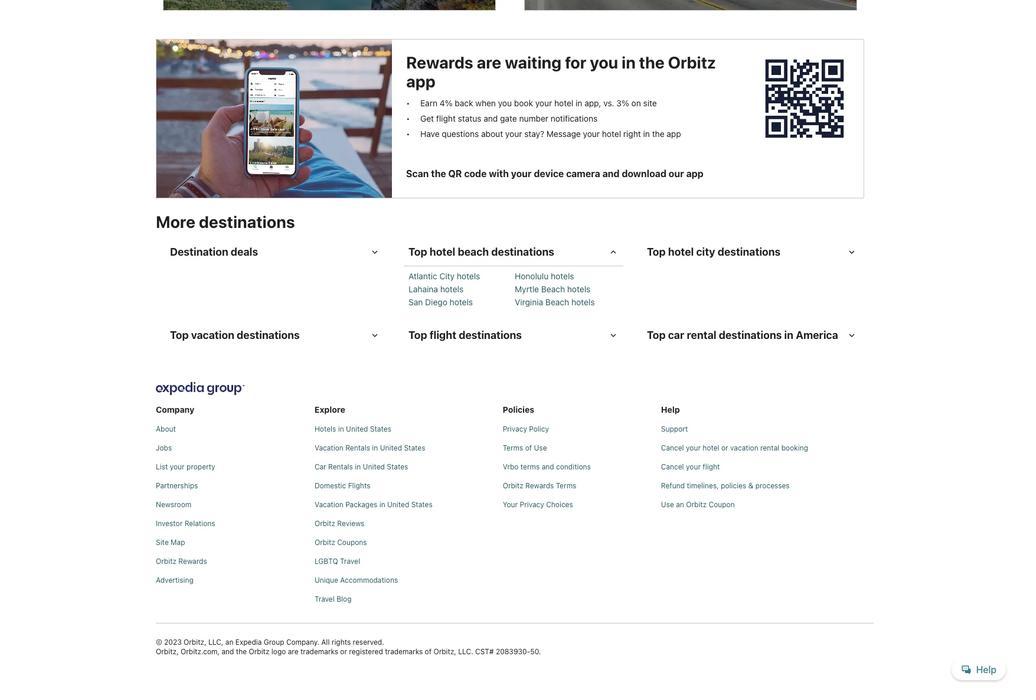 Task type: vqa. For each thing, say whether or not it's contained in the screenshot.
middle WE
no



Task type: locate. For each thing, give the bounding box(es) containing it.
cancel
[[661, 444, 684, 453], [661, 463, 684, 471]]

top flight destinations
[[409, 329, 522, 342]]

in right packages
[[379, 500, 385, 509]]

hotel up get flight status and gate number notifications 'list item'
[[554, 98, 574, 108]]

an
[[676, 500, 684, 509], [225, 638, 233, 647]]

0 horizontal spatial vacation
[[191, 329, 234, 342]]

small image inside top flight destinations dropdown button
[[608, 330, 619, 341]]

orbitz inside © 2023 orbitz, llc, an expedia group company. all rights reserved. orbitz, orbitz.com, and the orbitz logo are trademarks or registered trademarks of orbitz, llc. cst# 2083930-50.
[[249, 647, 270, 656]]

2083930-
[[496, 647, 530, 656]]

trademarks
[[301, 647, 338, 656], [385, 647, 423, 656]]

atlantic
[[409, 271, 437, 281]]

back
[[455, 98, 473, 108]]

in
[[622, 53, 636, 72], [576, 98, 582, 108], [643, 129, 650, 139], [784, 329, 794, 342], [338, 425, 344, 434], [372, 444, 378, 453], [355, 463, 361, 471], [379, 500, 385, 509]]

1 vertical spatial terms
[[556, 482, 577, 490]]

gate
[[500, 114, 517, 124]]

or inside 'help' list item
[[722, 444, 728, 453]]

your
[[535, 98, 552, 108], [505, 129, 522, 139], [583, 129, 600, 139], [511, 169, 532, 179], [686, 444, 701, 453], [170, 463, 185, 471], [686, 463, 701, 471]]

united down hotels in united states link
[[380, 444, 402, 453]]

and down llc,
[[222, 647, 234, 656]]

top down the san
[[409, 329, 427, 342]]

0 horizontal spatial rental
[[687, 329, 717, 342]]

cancel your hotel or vacation rental booking
[[661, 444, 808, 453]]

with
[[489, 169, 509, 179]]

you for for
[[590, 53, 618, 72]]

orbitz,
[[184, 638, 206, 647], [156, 647, 179, 656], [434, 647, 456, 656]]

united inside "link"
[[363, 463, 385, 471]]

the left the qr
[[431, 169, 446, 179]]

your right the list
[[170, 463, 185, 471]]

san diego hotels link
[[409, 297, 513, 308]]

united down vacation rentals in united states
[[363, 463, 385, 471]]

list containing company
[[156, 378, 874, 609]]

rewards up 4%
[[406, 53, 473, 72]]

use inside policies list item
[[534, 444, 547, 453]]

hotel inside earn 4% back when you book your hotel in app, vs. 3% on site list item
[[554, 98, 574, 108]]

top left car at the right top
[[647, 329, 666, 342]]

2 horizontal spatial orbitz,
[[434, 647, 456, 656]]

hotel
[[554, 98, 574, 108], [602, 129, 621, 139], [430, 246, 455, 258], [668, 246, 694, 258], [703, 444, 720, 453]]

policies
[[503, 405, 534, 415]]

hotels up myrtle beach hotels 'link'
[[551, 271, 574, 281]]

trademarks down all
[[301, 647, 338, 656]]

1 vertical spatial vacation
[[315, 500, 344, 509]]

rewards inside policies list item
[[526, 482, 554, 490]]

america
[[796, 329, 838, 342]]

flight down 4%
[[436, 114, 456, 124]]

top vacation destinations button
[[163, 322, 387, 349]]

camera
[[566, 169, 600, 179]]

list containing privacy policy
[[503, 420, 657, 510]]

1 vertical spatial rental
[[761, 444, 780, 453]]

you inside list item
[[498, 98, 512, 108]]

small image inside top vacation destinations dropdown button
[[370, 330, 380, 341]]

your inside 'link'
[[686, 463, 701, 471]]

an inside 'help' list item
[[676, 500, 684, 509]]

app up our
[[667, 129, 681, 139]]

0 horizontal spatial or
[[340, 647, 347, 656]]

top left city
[[647, 246, 666, 258]]

united up vacation rentals in united states
[[346, 425, 368, 434]]

1 vertical spatial use
[[661, 500, 674, 509]]

2 vertical spatial flight
[[703, 463, 720, 471]]

in right hotels
[[338, 425, 344, 434]]

app up earn
[[406, 72, 436, 91]]

are inside rewards are waiting for you in the orbitz app
[[477, 53, 502, 72]]

united for vacation rentals in united states
[[380, 444, 402, 453]]

small image inside top car rental destinations in america dropdown button
[[847, 330, 857, 341]]

or down rights
[[340, 647, 347, 656]]

2 cancel from the top
[[661, 463, 684, 471]]

1 horizontal spatial app
[[667, 129, 681, 139]]

orbitz, left llc.
[[434, 647, 456, 656]]

in up flights
[[355, 463, 361, 471]]

and inside © 2023 orbitz, llc, an expedia group company. all rights reserved. orbitz, orbitz.com, and the orbitz logo are trademarks or registered trademarks of orbitz, llc. cst# 2083930-50.
[[222, 647, 234, 656]]

vacation down domestic
[[315, 500, 344, 509]]

2023
[[164, 638, 182, 647]]

cancel inside cancel your hotel or vacation rental booking link
[[661, 444, 684, 453]]

1 vertical spatial are
[[288, 647, 299, 656]]

rewards
[[406, 53, 473, 72], [526, 482, 554, 490], [179, 557, 207, 566]]

0 vertical spatial flight
[[436, 114, 456, 124]]

the up site
[[639, 53, 665, 72]]

1 vertical spatial rewards
[[526, 482, 554, 490]]

hotel inside top hotel city destinations dropdown button
[[668, 246, 694, 258]]

terms up vrbo
[[503, 444, 523, 453]]

car
[[315, 463, 326, 471]]

trademarks right registered
[[385, 647, 423, 656]]

policies
[[721, 482, 747, 490]]

list for policies
[[503, 420, 657, 510]]

right
[[623, 129, 641, 139]]

small image inside the destination deals dropdown button
[[370, 247, 380, 258]]

jobs
[[156, 444, 172, 453]]

0 vertical spatial cancel
[[661, 444, 684, 453]]

1 horizontal spatial vacation
[[730, 444, 759, 453]]

2 vertical spatial app
[[686, 169, 704, 179]]

of inside © 2023 orbitz, llc, an expedia group company. all rights reserved. orbitz, orbitz.com, and the orbitz logo are trademarks or registered trademarks of orbitz, llc. cst# 2083930-50.
[[425, 647, 432, 656]]

you inside rewards are waiting for you in the orbitz app
[[590, 53, 618, 72]]

terms up choices
[[556, 482, 577, 490]]

list containing hotels in united states
[[315, 420, 498, 604]]

orbitz inside orbitz coupons "link"
[[315, 538, 335, 547]]

your down get flight status and gate number notifications
[[505, 129, 522, 139]]

qr
[[448, 169, 462, 179]]

flight inside dropdown button
[[430, 329, 456, 342]]

0 vertical spatial beach
[[541, 284, 565, 294]]

of up terms
[[525, 444, 532, 453]]

expedia
[[235, 638, 262, 647]]

united down domestic flights link
[[387, 500, 409, 509]]

support link
[[661, 425, 874, 434]]

in left america
[[784, 329, 794, 342]]

san
[[409, 297, 423, 307]]

0 vertical spatial rentals
[[346, 444, 370, 453]]

list containing earn 4% back when you book your hotel in app, vs. 3% on site
[[406, 91, 736, 140]]

0 horizontal spatial an
[[225, 638, 233, 647]]

are down the company. on the left bottom
[[288, 647, 299, 656]]

cancel your flight
[[661, 463, 720, 471]]

hotels
[[315, 425, 336, 434]]

1 horizontal spatial terms
[[556, 482, 577, 490]]

lahaina hotels link
[[409, 284, 513, 295]]

cancel for cancel your hotel or vacation rental booking
[[661, 444, 684, 453]]

orbitz, up orbitz.com,
[[184, 638, 206, 647]]

top up atlantic on the top of the page
[[409, 246, 427, 258]]

1 vertical spatial flight
[[430, 329, 456, 342]]

honolulu hotels lahaina hotels
[[409, 271, 574, 294]]

top hotel city destinations
[[647, 246, 781, 258]]

app right our
[[686, 169, 704, 179]]

site map
[[156, 538, 185, 547]]

rewards for orbitz rewards
[[179, 557, 207, 566]]

0 vertical spatial use
[[534, 444, 547, 453]]

privacy down policies at the bottom of page
[[503, 425, 527, 434]]

app inside rewards are waiting for you in the orbitz app
[[406, 72, 436, 91]]

states down vacation rentals in united states link
[[387, 463, 408, 471]]

stay?
[[524, 129, 544, 139]]

hotel up atlantic city hotels
[[430, 246, 455, 258]]

1 horizontal spatial you
[[590, 53, 618, 72]]

privacy policy
[[503, 425, 549, 434]]

in up 3% at top right
[[622, 53, 636, 72]]

1 vertical spatial cancel
[[661, 463, 684, 471]]

beach up virginia beach hotels
[[541, 284, 565, 294]]

hotels down lahaina hotels 'link'
[[450, 297, 473, 307]]

use down policy
[[534, 444, 547, 453]]

states
[[370, 425, 391, 434], [404, 444, 425, 453], [387, 463, 408, 471], [411, 500, 433, 509]]

orbitz inside orbitz reviews link
[[315, 519, 335, 528]]

small image for top car rental destinations in america
[[847, 330, 857, 341]]

an right llc,
[[225, 638, 233, 647]]

an down refund
[[676, 500, 684, 509]]

0 horizontal spatial travel
[[315, 595, 335, 604]]

unique accommodations
[[315, 576, 398, 585]]

1 vertical spatial rentals
[[328, 463, 353, 471]]

vacation rentals in united states
[[315, 444, 425, 453]]

investor relations
[[156, 519, 215, 528]]

travel down coupons
[[340, 557, 360, 566]]

you right for
[[590, 53, 618, 72]]

0 vertical spatial or
[[722, 444, 728, 453]]

terms of use
[[503, 444, 547, 453]]

small image for top hotel city destinations
[[847, 247, 857, 258]]

your inside company list item
[[170, 463, 185, 471]]

cancel inside cancel your flight 'link'
[[661, 463, 684, 471]]

flight down diego
[[430, 329, 456, 342]]

an inside © 2023 orbitz, llc, an expedia group company. all rights reserved. orbitz, orbitz.com, and the orbitz logo are trademarks or registered trademarks of orbitz, llc. cst# 2083930-50.
[[225, 638, 233, 647]]

hotels down myrtle beach hotels 'link'
[[572, 297, 595, 307]]

terms
[[503, 444, 523, 453], [556, 482, 577, 490]]

0 vertical spatial terms
[[503, 444, 523, 453]]

vacation up expedia group logo
[[191, 329, 234, 342]]

small image inside top hotel city destinations dropdown button
[[847, 247, 857, 258]]

states down domestic flights link
[[411, 500, 433, 509]]

status
[[458, 114, 481, 124]]

flight up timelines,
[[703, 463, 720, 471]]

beach inside 'myrtle beach hotels san diego hotels'
[[541, 284, 565, 294]]

cst#
[[475, 647, 494, 656]]

or
[[722, 444, 728, 453], [340, 647, 347, 656]]

rentals up the domestic flights
[[328, 463, 353, 471]]

0 vertical spatial travel
[[340, 557, 360, 566]]

0 horizontal spatial rewards
[[179, 557, 207, 566]]

rewards up the your privacy choices
[[526, 482, 554, 490]]

cancel for cancel your flight
[[661, 463, 684, 471]]

use down refund
[[661, 500, 674, 509]]

beach down myrtle beach hotels 'link'
[[546, 297, 569, 307]]

1 horizontal spatial or
[[722, 444, 728, 453]]

registered
[[349, 647, 383, 656]]

are up when
[[477, 53, 502, 72]]

when
[[475, 98, 496, 108]]

app,
[[585, 98, 601, 108]]

rewards are waiting for you in the orbitz app region
[[406, 53, 736, 184]]

rental down support link
[[761, 444, 780, 453]]

orbitz reviews link
[[315, 519, 498, 529]]

vacation down hotels
[[315, 444, 344, 453]]

help list item
[[661, 400, 874, 510]]

hotel inside cancel your hotel or vacation rental booking link
[[703, 444, 720, 453]]

small image
[[370, 247, 380, 258], [608, 247, 619, 258], [847, 247, 857, 258], [370, 330, 380, 341], [608, 330, 619, 341], [847, 330, 857, 341]]

0 vertical spatial of
[[525, 444, 532, 453]]

rentals up car rentals in united states
[[346, 444, 370, 453]]

vacation
[[191, 329, 234, 342], [730, 444, 759, 453]]

rentals inside "link"
[[328, 463, 353, 471]]

hotel up 'cancel your flight'
[[703, 444, 720, 453]]

orbitz, down the 2023
[[156, 647, 179, 656]]

0 horizontal spatial use
[[534, 444, 547, 453]]

use an orbitz coupon
[[661, 500, 735, 509]]

hotel left city
[[668, 246, 694, 258]]

states for vacation rentals in united states
[[404, 444, 425, 453]]

beach for myrtle
[[541, 284, 565, 294]]

virginia beach hotels link
[[515, 297, 619, 308]]

your right with
[[511, 169, 532, 179]]

the right right
[[652, 129, 665, 139]]

of inside policies list item
[[525, 444, 532, 453]]

list containing support
[[661, 420, 874, 510]]

beach inside virginia beach hotels link
[[546, 297, 569, 307]]

0 vertical spatial vacation
[[191, 329, 234, 342]]

0 horizontal spatial trademarks
[[301, 647, 338, 656]]

have
[[420, 129, 440, 139]]

0 vertical spatial app
[[406, 72, 436, 91]]

0 vertical spatial vacation
[[315, 444, 344, 453]]

1 vertical spatial vacation
[[730, 444, 759, 453]]

1 horizontal spatial of
[[525, 444, 532, 453]]

1 horizontal spatial rewards
[[406, 53, 473, 72]]

are inside © 2023 orbitz, llc, an expedia group company. all rights reserved. orbitz, orbitz.com, and the orbitz logo are trademarks or registered trademarks of orbitz, llc. cst# 2083930-50.
[[288, 647, 299, 656]]

the down expedia
[[236, 647, 247, 656]]

orbitz inside use an orbitz coupon link
[[686, 500, 707, 509]]

rewards for orbitz rewards terms
[[526, 482, 554, 490]]

beach
[[541, 284, 565, 294], [546, 297, 569, 307]]

hotels up lahaina hotels 'link'
[[457, 271, 480, 281]]

top for top hotel city destinations
[[647, 246, 666, 258]]

help
[[661, 405, 680, 415]]

explore list item
[[315, 400, 498, 604]]

site
[[156, 538, 169, 547]]

and inside policies list item
[[542, 463, 554, 471]]

travel down "unique"
[[315, 595, 335, 604]]

1 vertical spatial app
[[667, 129, 681, 139]]

0 horizontal spatial you
[[498, 98, 512, 108]]

and up "about"
[[484, 114, 498, 124]]

domestic flights link
[[315, 482, 498, 491]]

city
[[696, 246, 715, 258]]

1 vertical spatial or
[[340, 647, 347, 656]]

vacation for vacation rentals in united states
[[315, 444, 344, 453]]

domestic flights
[[315, 482, 370, 490]]

rewards inside company list item
[[179, 557, 207, 566]]

newsroom link
[[156, 500, 310, 510]]

privacy down orbitz rewards terms
[[520, 500, 544, 509]]

and inside 'list item'
[[484, 114, 498, 124]]

2 vacation from the top
[[315, 500, 344, 509]]

destinations
[[199, 212, 295, 232], [491, 246, 554, 258], [718, 246, 781, 258], [237, 329, 300, 342], [459, 329, 522, 342], [719, 329, 782, 342]]

small image for top flight destinations
[[608, 330, 619, 341]]

app inside list item
[[667, 129, 681, 139]]

vacation down support link
[[730, 444, 759, 453]]

1 vertical spatial beach
[[546, 297, 569, 307]]

0 horizontal spatial of
[[425, 647, 432, 656]]

states up vacation rentals in united states
[[370, 425, 391, 434]]

flight for get
[[436, 114, 456, 124]]

and right terms
[[542, 463, 554, 471]]

0 vertical spatial you
[[590, 53, 618, 72]]

0 horizontal spatial app
[[406, 72, 436, 91]]

flight inside 'list item'
[[436, 114, 456, 124]]

list
[[406, 91, 736, 140], [156, 378, 874, 609], [156, 420, 310, 585], [315, 420, 498, 604], [503, 420, 657, 510], [661, 420, 874, 510]]

small image for top hotel beach destinations
[[608, 247, 619, 258]]

and right camera
[[603, 169, 620, 179]]

rental
[[687, 329, 717, 342], [761, 444, 780, 453]]

0 vertical spatial rental
[[687, 329, 717, 342]]

cancel up refund
[[661, 463, 684, 471]]

small image inside the top hotel beach destinations dropdown button
[[608, 247, 619, 258]]

states down hotels in united states link
[[404, 444, 425, 453]]

company list item
[[156, 400, 310, 585]]

terms of use link
[[503, 444, 657, 453]]

list containing about
[[156, 420, 310, 585]]

1 horizontal spatial rental
[[761, 444, 780, 453]]

1 horizontal spatial an
[[676, 500, 684, 509]]

myrtle
[[515, 284, 539, 294]]

1 vertical spatial you
[[498, 98, 512, 108]]

1 horizontal spatial use
[[661, 500, 674, 509]]

device
[[534, 169, 564, 179]]

0 vertical spatial rewards
[[406, 53, 473, 72]]

2 vertical spatial rewards
[[179, 557, 207, 566]]

lgbtq
[[315, 557, 338, 566]]

1 vertical spatial an
[[225, 638, 233, 647]]

3%
[[617, 98, 629, 108]]

of
[[525, 444, 532, 453], [425, 647, 432, 656]]

the inside © 2023 orbitz, llc, an expedia group company. all rights reserved. orbitz, orbitz.com, and the orbitz logo are trademarks or registered trademarks of orbitz, llc. cst# 2083930-50.
[[236, 647, 247, 656]]

hotel left right
[[602, 129, 621, 139]]

of left llc.
[[425, 647, 432, 656]]

&
[[749, 482, 754, 490]]

0 vertical spatial privacy
[[503, 425, 527, 434]]

states inside "link"
[[387, 463, 408, 471]]

©
[[156, 638, 162, 647]]

top for top car rental destinations in america
[[647, 329, 666, 342]]

list for company
[[156, 420, 310, 585]]

2 horizontal spatial app
[[686, 169, 704, 179]]

cancel down support
[[661, 444, 684, 453]]

1 horizontal spatial trademarks
[[385, 647, 423, 656]]

0 vertical spatial an
[[676, 500, 684, 509]]

1 vertical spatial of
[[425, 647, 432, 656]]

your up timelines,
[[686, 463, 701, 471]]

refund timelines, policies & processes
[[661, 482, 790, 490]]

you up gate
[[498, 98, 512, 108]]

notifications
[[551, 114, 598, 124]]

explore
[[315, 405, 345, 415]]

1 vacation from the top
[[315, 444, 344, 453]]

2 horizontal spatial rewards
[[526, 482, 554, 490]]

vrbo
[[503, 463, 519, 471]]

0 horizontal spatial are
[[288, 647, 299, 656]]

rewards down map
[[179, 557, 207, 566]]

or up refund timelines, policies & processes
[[722, 444, 728, 453]]

rental right car at the right top
[[687, 329, 717, 342]]

1 horizontal spatial are
[[477, 53, 502, 72]]

top up expedia group logo
[[170, 329, 189, 342]]

beach for virginia
[[546, 297, 569, 307]]

car rentals in united states
[[315, 463, 408, 471]]

0 vertical spatial are
[[477, 53, 502, 72]]

small image for top vacation destinations
[[370, 330, 380, 341]]

download
[[622, 169, 667, 179]]

1 cancel from the top
[[661, 444, 684, 453]]

domestic
[[315, 482, 346, 490]]



Task type: describe. For each thing, give the bounding box(es) containing it.
in right right
[[643, 129, 650, 139]]

use inside 'help' list item
[[661, 500, 674, 509]]

1 horizontal spatial travel
[[340, 557, 360, 566]]

reserved.
[[353, 638, 384, 647]]

united for car rentals in united states
[[363, 463, 385, 471]]

more destinations
[[156, 212, 295, 232]]

honolulu hotels link
[[515, 271, 619, 282]]

advertising
[[156, 576, 194, 585]]

investor relations link
[[156, 519, 310, 529]]

top hotel city destinations button
[[640, 239, 864, 266]]

orbitz inside orbitz rewards link
[[156, 557, 177, 566]]

small image for destination deals
[[370, 247, 380, 258]]

0 horizontal spatial orbitz,
[[156, 647, 179, 656]]

qr code image
[[759, 53, 850, 144]]

hotel inside the top hotel beach destinations dropdown button
[[430, 246, 455, 258]]

hotel inside 'have questions about your stay? message your hotel right in the app' list item
[[602, 129, 621, 139]]

timelines,
[[687, 482, 719, 490]]

expedia group logo image
[[156, 382, 244, 395]]

questions
[[442, 129, 479, 139]]

refund timelines, policies & processes link
[[661, 482, 874, 491]]

support
[[661, 425, 688, 434]]

vrbo terms and conditions link
[[503, 463, 657, 472]]

rewards inside rewards are waiting for you in the orbitz app
[[406, 53, 473, 72]]

destination deals
[[170, 246, 258, 258]]

united for vacation packages in united states
[[387, 500, 409, 509]]

travel blog link
[[315, 595, 498, 604]]

logo
[[272, 647, 286, 656]]

orbitz rewards terms
[[503, 482, 577, 490]]

use an orbitz coupon link
[[661, 500, 874, 510]]

states for car rentals in united states
[[387, 463, 408, 471]]

app for scan the qr code with your device camera and download our app
[[686, 169, 704, 179]]

lgbtq travel link
[[315, 557, 498, 567]]

rewards are waiting for you in the orbitz app
[[406, 53, 716, 91]]

your privacy choices link
[[503, 500, 657, 510]]

top for top vacation destinations
[[170, 329, 189, 342]]

lgbtq travel
[[315, 557, 360, 566]]

hotels in united states
[[315, 425, 391, 434]]

conditions
[[556, 463, 591, 471]]

flight inside 'link'
[[703, 463, 720, 471]]

1 horizontal spatial orbitz,
[[184, 638, 206, 647]]

50.
[[530, 647, 541, 656]]

list
[[156, 463, 168, 471]]

destination deals button
[[163, 239, 387, 266]]

list your property
[[156, 463, 215, 471]]

1 vertical spatial travel
[[315, 595, 335, 604]]

property
[[187, 463, 215, 471]]

terms
[[521, 463, 540, 471]]

1 vertical spatial privacy
[[520, 500, 544, 509]]

the inside list item
[[652, 129, 665, 139]]

cancel your hotel or vacation rental booking link
[[661, 444, 874, 453]]

llc.
[[458, 647, 473, 656]]

rentals for vacation
[[346, 444, 370, 453]]

our
[[669, 169, 684, 179]]

waiting
[[505, 53, 562, 72]]

top car rental destinations in america button
[[640, 322, 864, 349]]

get flight status and gate number notifications list item
[[406, 114, 726, 124]]

in up car rentals in united states
[[372, 444, 378, 453]]

unique
[[315, 576, 338, 585]]

booking
[[782, 444, 808, 453]]

orbitz rewards
[[156, 557, 207, 566]]

the inside rewards are waiting for you in the orbitz app
[[639, 53, 665, 72]]

jobs link
[[156, 444, 310, 453]]

policy
[[529, 425, 549, 434]]

orbitz.com,
[[181, 647, 220, 656]]

cancel your flight link
[[661, 463, 874, 472]]

top flight destinations button
[[402, 322, 626, 349]]

virginia
[[515, 297, 543, 307]]

rental inside top car rental destinations in america dropdown button
[[687, 329, 717, 342]]

myrtle beach hotels san diego hotels
[[409, 284, 591, 307]]

coupons
[[337, 538, 367, 547]]

vacation for vacation packages in united states
[[315, 500, 344, 509]]

list for help
[[661, 420, 874, 510]]

or inside © 2023 orbitz, llc, an expedia group company. all rights reserved. orbitz, orbitz.com, and the orbitz logo are trademarks or registered trademarks of orbitz, llc. cst# 2083930-50.
[[340, 647, 347, 656]]

states for vacation packages in united states
[[411, 500, 433, 509]]

llc,
[[208, 638, 223, 647]]

refund
[[661, 482, 685, 490]]

hotels down honolulu hotels link
[[567, 284, 591, 294]]

for
[[565, 53, 587, 72]]

0 horizontal spatial terms
[[503, 444, 523, 453]]

top for top flight destinations
[[409, 329, 427, 342]]

your up number
[[535, 98, 552, 108]]

processes
[[756, 482, 790, 490]]

on
[[632, 98, 641, 108]]

your
[[503, 500, 518, 509]]

top hotel beach destinations
[[409, 246, 554, 258]]

orbitz inside rewards are waiting for you in the orbitz app
[[668, 53, 716, 72]]

in inside dropdown button
[[784, 329, 794, 342]]

flights
[[348, 482, 370, 490]]

© 2023 orbitz, llc, an expedia group company. all rights reserved. orbitz, orbitz.com, and the orbitz logo are trademarks or registered trademarks of orbitz, llc. cst# 2083930-50.
[[156, 638, 541, 656]]

your down notifications
[[583, 129, 600, 139]]

you for when
[[498, 98, 512, 108]]

accommodations
[[340, 576, 398, 585]]

vs.
[[604, 98, 614, 108]]

earn 4% back when you book your hotel in app, vs. 3% on site list item
[[406, 98, 726, 109]]

top for top hotel beach destinations
[[409, 246, 427, 258]]

in inside rewards are waiting for you in the orbitz app
[[622, 53, 636, 72]]

policies list item
[[503, 400, 657, 510]]

privacy policy link
[[503, 425, 657, 434]]

vacation inside dropdown button
[[191, 329, 234, 342]]

site
[[643, 98, 657, 108]]

about link
[[156, 425, 310, 434]]

app for have questions about your stay? message your hotel right in the app
[[667, 129, 681, 139]]

orbitz reviews
[[315, 519, 365, 528]]

unique accommodations link
[[315, 576, 498, 585]]

car rentals in united states link
[[315, 463, 498, 472]]

orbitz inside orbitz rewards terms link
[[503, 482, 524, 490]]

more destinations region
[[149, 206, 872, 356]]

rental inside cancel your hotel or vacation rental booking link
[[761, 444, 780, 453]]

1 trademarks from the left
[[301, 647, 338, 656]]

have questions about your stay? message your hotel right in the app
[[420, 129, 681, 139]]

earn
[[420, 98, 438, 108]]

list for explore
[[315, 420, 498, 604]]

city
[[440, 271, 455, 281]]

lahaina
[[409, 284, 438, 294]]

in left app,
[[576, 98, 582, 108]]

orbitz rewards link
[[156, 557, 310, 567]]

list for rewards are waiting for you in the orbitz app
[[406, 91, 736, 140]]

2 trademarks from the left
[[385, 647, 423, 656]]

your up 'cancel your flight'
[[686, 444, 701, 453]]

orbitz coupons link
[[315, 538, 498, 548]]

flight for top
[[430, 329, 456, 342]]

atlantic city hotels link
[[409, 271, 513, 282]]

have questions about your stay? message your hotel right in the app list item
[[406, 129, 726, 140]]

company
[[156, 405, 194, 415]]

rentals for car
[[328, 463, 353, 471]]

vacation inside 'help' list item
[[730, 444, 759, 453]]

in inside "link"
[[355, 463, 361, 471]]

hotels down city
[[440, 284, 464, 294]]

your privacy choices
[[503, 500, 573, 509]]

list your property link
[[156, 463, 310, 472]]

site map link
[[156, 538, 310, 548]]

orbitz coupons
[[315, 538, 367, 547]]



